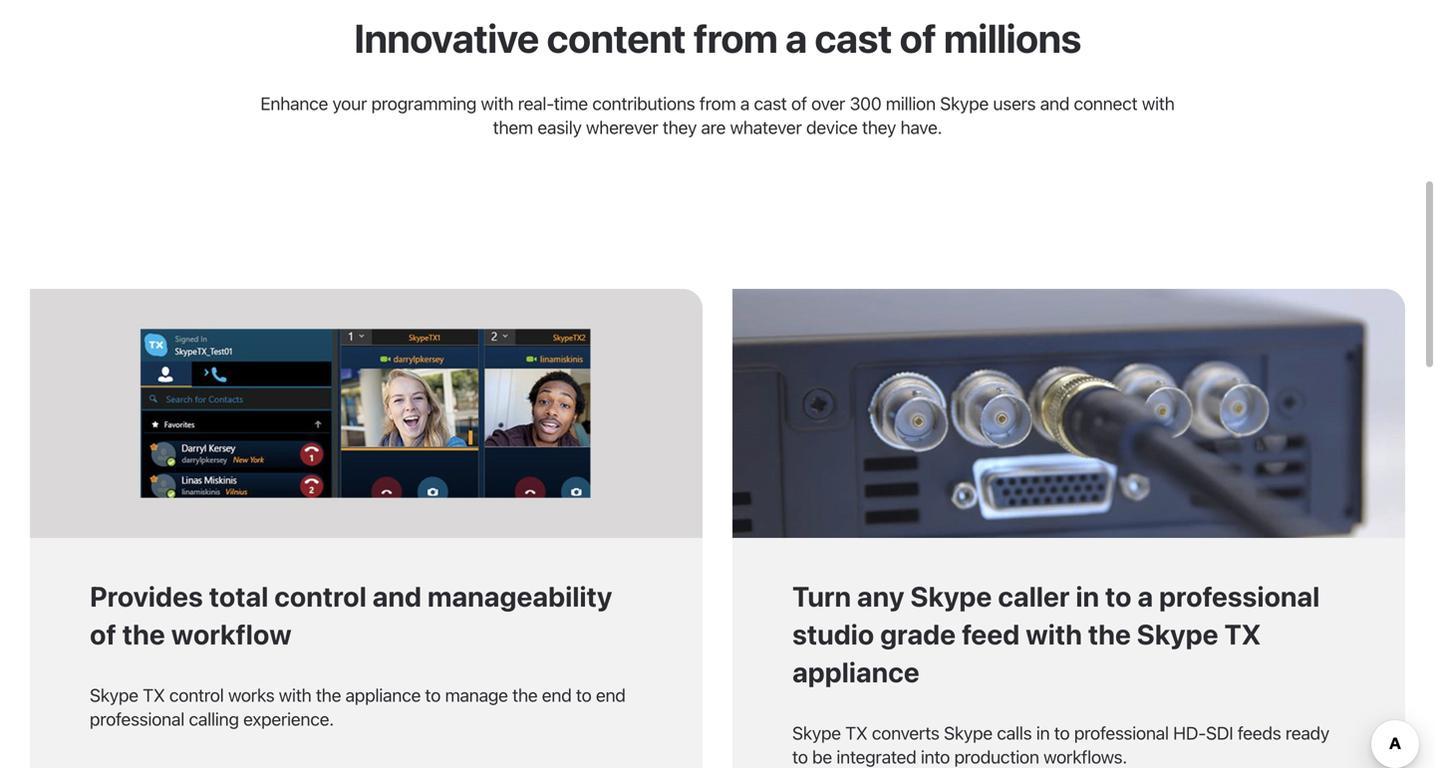Task type: vqa. For each thing, say whether or not it's contained in the screenshot.
Privacy & Cookies link
no



Task type: locate. For each thing, give the bounding box(es) containing it.
2 vertical spatial tx
[[845, 722, 868, 744]]

1 they from the left
[[663, 117, 697, 138]]

skype
[[940, 93, 989, 114], [910, 580, 992, 613], [1137, 618, 1218, 651], [90, 685, 138, 706], [792, 722, 841, 744], [944, 722, 993, 744]]

turn any skype caller in to a professional studio grade feed with the skype tx appliance
[[792, 580, 1320, 689]]

hd-
[[1173, 722, 1206, 744]]

0 horizontal spatial in
[[1036, 722, 1050, 744]]

works
[[228, 685, 274, 706]]

in right 'calls'
[[1036, 722, 1050, 744]]

they down 300 at right
[[862, 117, 896, 138]]

0 vertical spatial control
[[274, 580, 367, 613]]

0 vertical spatial cast
[[815, 14, 892, 61]]

enhance your programming with real-time contributions from a cast of over 300 million skype users and connect with them easily wherever they are whatever device they have.
[[260, 93, 1175, 138]]

control inside skype tx control works with the appliance to manage the end to end professional calling experience.
[[169, 685, 224, 706]]

a
[[785, 14, 807, 61], [740, 93, 750, 114], [1138, 580, 1153, 613]]

provides
[[90, 580, 203, 613]]

with
[[481, 93, 514, 114], [1142, 93, 1175, 114], [1026, 618, 1082, 651], [279, 685, 311, 706]]

appliance down 'studio'
[[792, 656, 920, 689]]

the
[[122, 618, 165, 651], [1088, 618, 1131, 651], [316, 685, 341, 706], [512, 685, 538, 706]]

control right total
[[274, 580, 367, 613]]

feeds
[[1238, 722, 1281, 744]]

be
[[812, 746, 832, 768]]

of inside enhance your programming with real-time contributions from a cast of over 300 million skype users and connect with them easily wherever they are whatever device they have.
[[791, 93, 807, 114]]

cast
[[815, 14, 892, 61], [754, 93, 787, 114]]

any
[[857, 580, 904, 613]]

wherever
[[586, 117, 658, 138]]

appliance inside skype tx control works with the appliance to manage the end to end professional calling experience.
[[345, 685, 421, 706]]

1 vertical spatial tx
[[143, 685, 165, 706]]

professional inside skype tx converts skype calls in to professional hd-sdi feeds ready to be integrated into production workflows.
[[1074, 722, 1169, 744]]

1 horizontal spatial in
[[1076, 580, 1099, 613]]

manageability
[[427, 580, 612, 613]]

with inside turn any skype caller in to a professional studio grade feed with the skype tx appliance
[[1026, 618, 1082, 651]]

appliance inside turn any skype caller in to a professional studio grade feed with the skype tx appliance
[[792, 656, 920, 689]]

with up experience.
[[279, 685, 311, 706]]

0 horizontal spatial cast
[[754, 93, 787, 114]]

and
[[1040, 93, 1069, 114], [372, 580, 422, 613]]

are
[[701, 117, 726, 138]]

skype tx control works with the appliance to manage the end to end professional calling experience.
[[90, 685, 626, 730]]

1 vertical spatial cast
[[754, 93, 787, 114]]

users
[[993, 93, 1036, 114]]

real-
[[518, 93, 554, 114]]

of
[[899, 14, 936, 61], [791, 93, 807, 114], [90, 618, 116, 651]]

1 vertical spatial a
[[740, 93, 750, 114]]

tx inside skype tx control works with the appliance to manage the end to end professional calling experience.
[[143, 685, 165, 706]]

300
[[850, 93, 881, 114]]

the inside provides total control and manageability of the workflow
[[122, 618, 165, 651]]

appliance
[[792, 656, 920, 689], [345, 685, 421, 706]]

with down caller
[[1026, 618, 1082, 651]]

programming
[[371, 93, 477, 114]]

2 horizontal spatial tx
[[1224, 618, 1261, 651]]

from inside enhance your programming with real-time contributions from a cast of over 300 million skype users and connect with them easily wherever they are whatever device they have.
[[699, 93, 736, 114]]

1 horizontal spatial tx
[[845, 722, 868, 744]]

of up million
[[899, 14, 936, 61]]

0 vertical spatial tx
[[1224, 618, 1261, 651]]

control inside provides total control and manageability of the workflow
[[274, 580, 367, 613]]

with up them at top
[[481, 93, 514, 114]]

0 horizontal spatial tx
[[143, 685, 165, 706]]

0 vertical spatial a
[[785, 14, 807, 61]]

cast up whatever on the right
[[754, 93, 787, 114]]

content
[[547, 14, 686, 61]]

1 horizontal spatial appliance
[[792, 656, 920, 689]]

0 vertical spatial in
[[1076, 580, 1099, 613]]

2 horizontal spatial a
[[1138, 580, 1153, 613]]

0 vertical spatial and
[[1040, 93, 1069, 114]]

1 horizontal spatial of
[[791, 93, 807, 114]]

production
[[954, 746, 1039, 768]]

innovative
[[354, 14, 539, 61]]

provides total control and manageability of the workflow
[[90, 580, 612, 651]]

from
[[693, 14, 778, 61], [699, 93, 736, 114]]

1 vertical spatial from
[[699, 93, 736, 114]]

0 horizontal spatial end
[[542, 685, 572, 706]]

1 vertical spatial and
[[372, 580, 422, 613]]

they
[[663, 117, 697, 138], [862, 117, 896, 138]]

to
[[1105, 580, 1132, 613], [425, 685, 441, 706], [576, 685, 592, 706], [1054, 722, 1070, 744], [792, 746, 808, 768]]

1 vertical spatial control
[[169, 685, 224, 706]]

0 horizontal spatial a
[[740, 93, 750, 114]]

tx
[[1224, 618, 1261, 651], [143, 685, 165, 706], [845, 722, 868, 744]]

manage
[[445, 685, 508, 706]]

of for manageability
[[90, 618, 116, 651]]

0 horizontal spatial of
[[90, 618, 116, 651]]

in inside skype tx converts skype calls in to professional hd-sdi feeds ready to be integrated into production workflows.
[[1036, 722, 1050, 744]]

0 horizontal spatial control
[[169, 685, 224, 706]]

1 horizontal spatial end
[[596, 685, 626, 706]]

cast up 300 at right
[[815, 14, 892, 61]]

of inside provides total control and manageability of the workflow
[[90, 618, 116, 651]]

1 vertical spatial of
[[791, 93, 807, 114]]

control
[[274, 580, 367, 613], [169, 685, 224, 706]]

from up are
[[699, 93, 736, 114]]

they left are
[[663, 117, 697, 138]]

over
[[811, 93, 845, 114]]

control up calling
[[169, 685, 224, 706]]

1 end from the left
[[542, 685, 572, 706]]

in
[[1076, 580, 1099, 613], [1036, 722, 1050, 744]]

0 vertical spatial from
[[693, 14, 778, 61]]

end
[[542, 685, 572, 706], [596, 685, 626, 706]]

1 horizontal spatial and
[[1040, 93, 1069, 114]]

0 horizontal spatial and
[[372, 580, 422, 613]]

and inside enhance your programming with real-time contributions from a cast of over 300 million skype users and connect with them easily wherever they are whatever device they have.
[[1040, 93, 1069, 114]]

integrated
[[836, 746, 916, 768]]

in right caller
[[1076, 580, 1099, 613]]

converts
[[872, 722, 940, 744]]

0 horizontal spatial appliance
[[345, 685, 421, 706]]

1 vertical spatial in
[[1036, 722, 1050, 744]]

whatever
[[730, 117, 802, 138]]

1 horizontal spatial they
[[862, 117, 896, 138]]

appliance down provides total control and manageability of the workflow
[[345, 685, 421, 706]]

1 horizontal spatial control
[[274, 580, 367, 613]]

2 vertical spatial a
[[1138, 580, 1153, 613]]

professional inside turn any skype caller in to a professional studio grade feed with the skype tx appliance
[[1159, 580, 1320, 613]]

of down provides
[[90, 618, 116, 651]]

calling
[[189, 709, 239, 730]]

professional for skype tx converts skype calls in to professional hd-sdi feeds ready to be integrated into production workflows.
[[1074, 722, 1169, 744]]

professional
[[1159, 580, 1320, 613], [90, 709, 184, 730], [1074, 722, 1169, 744]]

tx for provides total control and manageability of the workflow
[[143, 685, 165, 706]]

0 vertical spatial of
[[899, 14, 936, 61]]

workflows.
[[1044, 746, 1127, 768]]

grade
[[880, 618, 956, 651]]

tx inside skype tx converts skype calls in to professional hd-sdi feeds ready to be integrated into production workflows.
[[845, 722, 868, 744]]

2 vertical spatial of
[[90, 618, 116, 651]]

2 horizontal spatial of
[[899, 14, 936, 61]]

0 horizontal spatial they
[[663, 117, 697, 138]]

million
[[886, 93, 936, 114]]

studio
[[792, 618, 874, 651]]

of left over
[[791, 93, 807, 114]]

from up enhance your programming with real-time contributions from a cast of over 300 million skype users and connect with them easily wherever they are whatever device they have.
[[693, 14, 778, 61]]



Task type: describe. For each thing, give the bounding box(es) containing it.
them
[[493, 117, 533, 138]]

to inside turn any skype caller in to a professional studio grade feed with the skype tx appliance
[[1105, 580, 1132, 613]]

with right connect
[[1142, 93, 1175, 114]]

a inside enhance your programming with real-time contributions from a cast of over 300 million skype users and connect with them easily wherever they are whatever device they have.
[[740, 93, 750, 114]]

professional for turn any skype caller in to a professional studio grade feed with the skype tx appliance
[[1159, 580, 1320, 613]]

2 they from the left
[[862, 117, 896, 138]]

skype tx converts skype calls in to professional hd-sdi feeds ready to be integrated into production workflows.
[[792, 722, 1330, 768]]

a inside turn any skype caller in to a professional studio grade feed with the skype tx appliance
[[1138, 580, 1153, 613]]

control for works
[[169, 685, 224, 706]]

calls
[[997, 722, 1032, 744]]

your
[[332, 93, 367, 114]]

control for and
[[274, 580, 367, 613]]

skype inside enhance your programming with real-time contributions from a cast of over 300 million skype users and connect with them easily wherever they are whatever device they have.
[[940, 93, 989, 114]]

1 horizontal spatial a
[[785, 14, 807, 61]]

feed
[[962, 618, 1020, 651]]

of for cast
[[899, 14, 936, 61]]

total
[[209, 580, 268, 613]]

tx inside turn any skype caller in to a professional studio grade feed with the skype tx appliance
[[1224, 618, 1261, 651]]

with inside skype tx control works with the appliance to manage the end to end professional calling experience.
[[279, 685, 311, 706]]

easily
[[537, 117, 582, 138]]

1 horizontal spatial cast
[[815, 14, 892, 61]]

contributions
[[592, 93, 695, 114]]

in inside turn any skype caller in to a professional studio grade feed with the skype tx appliance
[[1076, 580, 1099, 613]]

device
[[806, 117, 858, 138]]

enhance
[[260, 93, 328, 114]]

innovative content from a cast of millions
[[354, 14, 1081, 61]]

experience.
[[243, 709, 334, 730]]

professional inside skype tx control works with the appliance to manage the end to end professional calling experience.
[[90, 709, 184, 730]]

turn
[[792, 580, 851, 613]]

connect
[[1074, 93, 1138, 114]]

2 end from the left
[[596, 685, 626, 706]]

into
[[921, 746, 950, 768]]

workflow
[[171, 618, 292, 651]]

have.
[[900, 117, 942, 138]]

time
[[554, 93, 588, 114]]

ready
[[1286, 722, 1330, 744]]

millions
[[944, 14, 1081, 61]]

skype inside skype tx control works with the appliance to manage the end to end professional calling experience.
[[90, 685, 138, 706]]

cast inside enhance your programming with real-time contributions from a cast of over 300 million skype users and connect with them easily wherever they are whatever device they have.
[[754, 93, 787, 114]]

caller
[[998, 580, 1070, 613]]

and inside provides total control and manageability of the workflow
[[372, 580, 422, 613]]

tx for turn any skype caller in to a professional studio grade feed with the skype tx appliance
[[845, 722, 868, 744]]

the inside turn any skype caller in to a professional studio grade feed with the skype tx appliance
[[1088, 618, 1131, 651]]

sdi
[[1206, 722, 1233, 744]]



